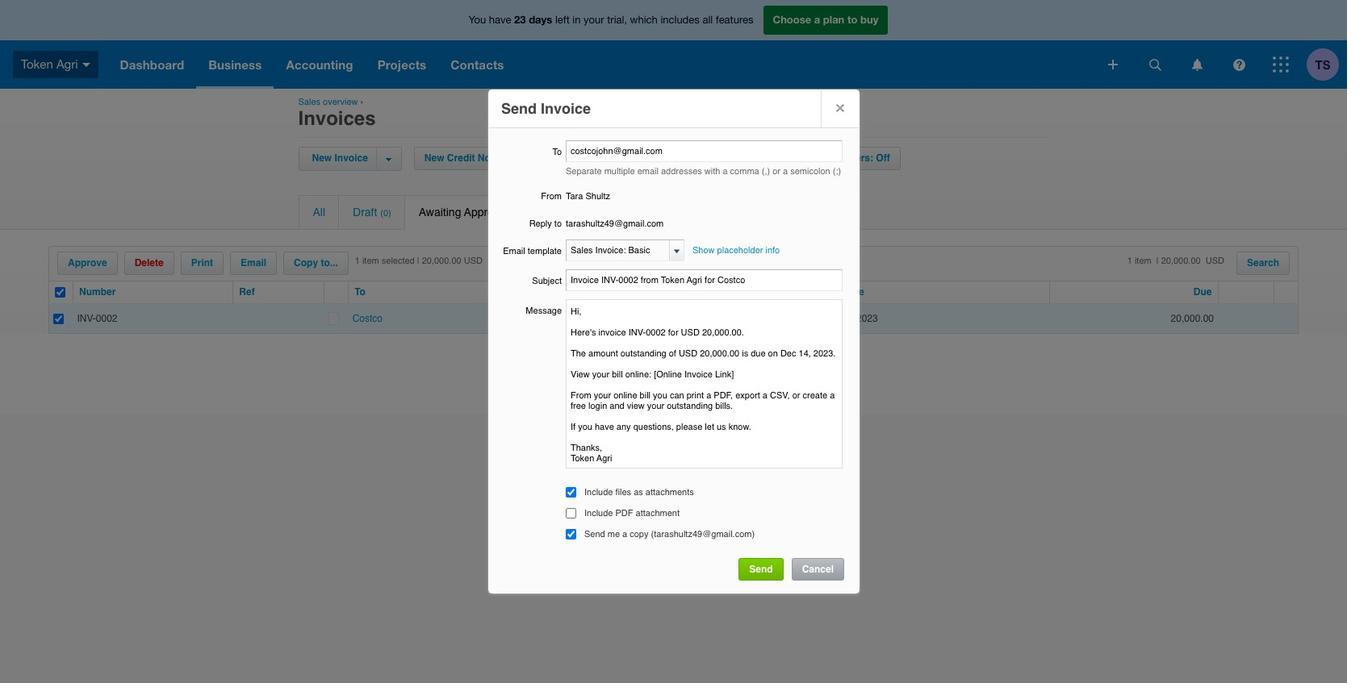 Task type: vqa. For each thing, say whether or not it's contained in the screenshot.
Tax Exclusive radio at the bottom left of page
no



Task type: locate. For each thing, give the bounding box(es) containing it.
0 horizontal spatial due
[[822, 287, 841, 298]]

0 horizontal spatial 20,000.00
[[422, 256, 461, 266]]

number link
[[79, 287, 116, 298]]

send left cancel link
[[749, 564, 773, 576]]

send for send invoice
[[501, 100, 537, 117]]

0 horizontal spatial item
[[362, 256, 379, 266]]

new down invoices
[[312, 153, 332, 164]]

1 date from the left
[[607, 287, 628, 298]]

0 horizontal spatial 1
[[355, 256, 360, 266]]

email link
[[231, 253, 276, 274]]

invoice up "send statements"
[[541, 100, 591, 117]]

0 horizontal spatial invoice
[[335, 153, 368, 164]]

template
[[528, 246, 562, 257]]

1 item from the left
[[362, 256, 379, 266]]

1 horizontal spatial new
[[425, 153, 444, 164]]

due date link
[[822, 287, 864, 298]]

0 vertical spatial include
[[584, 488, 613, 498]]

features
[[716, 14, 754, 26]]

›
[[360, 97, 363, 107]]

new left credit in the left of the page
[[425, 153, 444, 164]]

1 vertical spatial include
[[584, 509, 613, 519]]

new invoice
[[312, 153, 368, 164]]

overview
[[323, 97, 358, 107]]

message
[[526, 306, 562, 316]]

Include PDF attachment checkbox
[[566, 509, 576, 519]]

0 vertical spatial email
[[503, 246, 525, 257]]

email up ref
[[241, 258, 266, 269]]

include for include files as attachments
[[584, 488, 613, 498]]

trial,
[[607, 14, 627, 26]]

1 horizontal spatial date
[[843, 287, 864, 298]]

due link
[[1194, 287, 1212, 298]]

include left files
[[584, 488, 613, 498]]

choose
[[773, 13, 811, 26]]

To text field
[[566, 140, 843, 162]]

send
[[501, 100, 537, 117], [532, 153, 556, 164], [584, 530, 605, 540], [749, 564, 773, 576]]

ts
[[1316, 57, 1331, 71]]

to
[[553, 147, 562, 157], [355, 287, 366, 298]]

awaiting approval link
[[405, 196, 535, 229]]

to up costco link
[[355, 287, 366, 298]]

|
[[417, 256, 420, 266]]

new
[[312, 153, 332, 164], [425, 153, 444, 164]]

export link
[[698, 148, 748, 170]]

attachments
[[646, 488, 694, 498]]

email for email
[[241, 258, 266, 269]]

invoice up semicolon
[[784, 153, 818, 164]]

to up from
[[553, 147, 562, 157]]

1 horizontal spatial to
[[553, 147, 562, 157]]

1 vertical spatial to
[[554, 219, 562, 229]]

new credit note
[[425, 153, 499, 164]]

1 new from the left
[[312, 153, 332, 164]]

import
[[644, 153, 674, 164]]

me
[[608, 530, 620, 540]]

shultz
[[586, 191, 610, 202]]

1 due from the left
[[822, 287, 841, 298]]

0 vertical spatial to
[[848, 13, 858, 26]]

email
[[637, 166, 659, 177]]

0 horizontal spatial date
[[607, 287, 628, 298]]

1 vertical spatial to
[[355, 287, 366, 298]]

date up dec 14, 2023
[[843, 287, 864, 298]]

1 horizontal spatial email
[[503, 246, 525, 257]]

0 horizontal spatial new
[[312, 153, 332, 164]]

send left me
[[584, 530, 605, 540]]

0002
[[96, 313, 118, 324]]

send me a copy (tarashultz49@gmail.com)
[[584, 530, 755, 540]]

due down 1 item                          | 20,000.00                              usd
[[1194, 287, 1212, 298]]

draft
[[353, 206, 377, 219]]

ts banner
[[0, 0, 1347, 89]]

to right reply
[[554, 219, 562, 229]]

tarashultz49@gmail.com
[[566, 219, 664, 229]]

invoice
[[541, 100, 591, 117], [335, 153, 368, 164], [784, 153, 818, 164]]

svg image
[[1273, 57, 1289, 73], [1192, 59, 1202, 71], [1233, 59, 1245, 71], [82, 63, 90, 67]]

2 item from the left
[[1135, 256, 1152, 266]]

send up from
[[532, 153, 556, 164]]

show placeholder info link
[[693, 245, 780, 256]]

2 1 from the left
[[1128, 256, 1133, 266]]

due up the dec
[[822, 287, 841, 298]]

None text field
[[567, 241, 669, 261]]

choose a plan to buy
[[773, 13, 879, 26]]

1 include from the top
[[584, 488, 613, 498]]

invoice for new invoice
[[335, 153, 368, 164]]

1 1 from the left
[[355, 256, 360, 266]]

credit
[[447, 153, 475, 164]]

2 include from the top
[[584, 509, 613, 519]]

due for due date
[[822, 287, 841, 298]]

reply
[[529, 219, 552, 229]]

approve
[[68, 258, 107, 269]]

draft (0)
[[353, 206, 391, 219]]

1 vertical spatial 20,000.00
[[1171, 313, 1214, 324]]

1 horizontal spatial invoice
[[541, 100, 591, 117]]

1 item selected | 20,000.00 usd
[[355, 256, 483, 266]]

to
[[848, 13, 858, 26], [554, 219, 562, 229]]

token
[[21, 57, 53, 71]]

new for new invoice
[[312, 153, 332, 164]]

a right or
[[783, 166, 788, 177]]

include
[[584, 488, 613, 498], [584, 509, 613, 519]]

2023
[[857, 313, 878, 324]]

all
[[313, 206, 325, 219]]

a right with
[[723, 166, 728, 177]]

send up "send statements"
[[501, 100, 537, 117]]

20,000.00 down due link
[[1171, 313, 1214, 324]]

2 horizontal spatial invoice
[[784, 153, 818, 164]]

include left pdf
[[584, 509, 613, 519]]

new invoice link
[[308, 148, 376, 170]]

send invoice
[[501, 100, 591, 117]]

2 date from the left
[[843, 287, 864, 298]]

0 horizontal spatial to
[[355, 287, 366, 298]]

to link
[[355, 287, 366, 298]]

as
[[634, 488, 643, 498]]

2 new from the left
[[425, 153, 444, 164]]

1 horizontal spatial 1
[[1128, 256, 1133, 266]]

item for 1 item selected | 20,000.00 usd
[[362, 256, 379, 266]]

1 vertical spatial email
[[241, 258, 266, 269]]

new for new credit note
[[425, 153, 444, 164]]

None checkbox
[[55, 287, 65, 298], [53, 314, 64, 324], [55, 287, 65, 298], [53, 314, 64, 324]]

invoice down invoices
[[335, 153, 368, 164]]

a left plan
[[814, 13, 820, 26]]

inv-
[[77, 313, 96, 324]]

sales
[[298, 97, 321, 107]]

item
[[362, 256, 379, 266], [1135, 256, 1152, 266]]

which
[[630, 14, 658, 26]]

email
[[503, 246, 525, 257], [241, 258, 266, 269]]

date
[[607, 287, 628, 298], [843, 287, 864, 298]]

to left 'buy'
[[848, 13, 858, 26]]

include pdf attachment
[[584, 509, 680, 519]]

ts button
[[1307, 40, 1347, 89]]

reply to tarashultz49@gmail.com
[[529, 219, 664, 229]]

1 horizontal spatial due
[[1194, 287, 1212, 298]]

Subject text field
[[566, 270, 843, 291]]

0 horizontal spatial email
[[241, 258, 266, 269]]

invoice reminders:                                  off link
[[762, 148, 900, 170]]

agri
[[56, 57, 78, 71]]

email left "template"
[[503, 246, 525, 257]]

20,000.00
[[422, 256, 461, 266], [1171, 313, 1214, 324]]

1 horizontal spatial item
[[1135, 256, 1152, 266]]

date down tarashultz49@gmail.com
[[607, 287, 628, 298]]

svg image
[[1149, 59, 1161, 71], [1108, 60, 1118, 69]]

0 horizontal spatial svg image
[[1108, 60, 1118, 69]]

due date
[[822, 287, 864, 298]]

2 due from the left
[[1194, 287, 1212, 298]]

20,000.00 right |
[[422, 256, 461, 266]]

1 horizontal spatial to
[[848, 13, 858, 26]]



Task type: describe. For each thing, give the bounding box(es) containing it.
all
[[703, 14, 713, 26]]

pdf
[[616, 509, 633, 519]]

0 vertical spatial to
[[553, 147, 562, 157]]

left
[[555, 14, 570, 26]]

reminders:
[[820, 153, 873, 164]]

number
[[79, 287, 116, 298]]

you
[[469, 14, 486, 26]]

sales overview link
[[298, 97, 358, 107]]

inv-0002
[[77, 313, 118, 324]]

Send me a copy (tarashultz49@gmail.com) checkbox
[[566, 530, 576, 540]]

usd
[[464, 256, 483, 266]]

23
[[514, 13, 526, 26]]

(0)
[[380, 208, 391, 219]]

semicolon
[[790, 166, 830, 177]]

email for email template
[[503, 246, 525, 257]]

copy to...
[[294, 258, 338, 269]]

buy
[[861, 13, 879, 26]]

1 item                          | 20,000.00                              usd
[[1128, 256, 1225, 266]]

1 for 1 item selected | 20,000.00 usd
[[355, 256, 360, 266]]

1 for 1 item                          | 20,000.00                              usd
[[1128, 256, 1133, 266]]

includes
[[661, 14, 700, 26]]

svg image inside token agri popup button
[[82, 63, 90, 67]]

copy to... link
[[284, 253, 348, 274]]

dec
[[820, 313, 838, 324]]

delete link
[[125, 253, 173, 274]]

date link
[[607, 287, 628, 298]]

export
[[707, 153, 738, 164]]

ref link
[[239, 287, 255, 298]]

in
[[573, 14, 581, 26]]

your
[[584, 14, 604, 26]]

subject
[[532, 276, 562, 287]]

new credit note link
[[415, 148, 509, 170]]

to...
[[321, 258, 338, 269]]

search
[[1247, 258, 1280, 269]]

awaiting
[[419, 206, 461, 219]]

print
[[191, 258, 213, 269]]

info
[[766, 245, 780, 256]]

plan
[[823, 13, 845, 26]]

show placeholder info
[[693, 245, 780, 256]]

send statements link
[[523, 148, 621, 170]]

from tara shultz
[[541, 191, 610, 202]]

a inside ts banner
[[814, 13, 820, 26]]

awaiting approval
[[419, 206, 512, 219]]

token agri
[[21, 57, 78, 71]]

copy
[[630, 530, 649, 540]]

multiple
[[604, 166, 635, 177]]

comma
[[730, 166, 759, 177]]

due for due link
[[1194, 287, 1212, 298]]

include for include pdf attachment
[[584, 509, 613, 519]]

send for send me a copy (tarashultz49@gmail.com)
[[584, 530, 605, 540]]

send link
[[739, 559, 784, 581]]

approval
[[464, 206, 508, 219]]

send for send statements
[[532, 153, 556, 164]]

attachment
[[636, 509, 680, 519]]

(;)
[[833, 166, 841, 177]]

statements
[[559, 153, 611, 164]]

import link
[[634, 148, 684, 170]]

Message text field
[[566, 300, 843, 469]]

selected
[[382, 256, 415, 266]]

sales overview › invoices
[[298, 97, 376, 130]]

include files as attachments
[[584, 488, 694, 498]]

0 vertical spatial 20,000.00
[[422, 256, 461, 266]]

search link
[[1238, 253, 1289, 274]]

Include files as attachments checkbox
[[566, 488, 576, 498]]

note
[[478, 153, 499, 164]]

off
[[876, 153, 890, 164]]

copy
[[294, 258, 318, 269]]

1 horizontal spatial svg image
[[1149, 59, 1161, 71]]

approve link
[[58, 253, 117, 274]]

placeholder
[[717, 245, 763, 256]]

have
[[489, 14, 511, 26]]

14,
[[840, 313, 854, 324]]

with
[[705, 166, 720, 177]]

cancel
[[802, 564, 834, 576]]

separate multiple email addresses with a comma (,) or a semicolon (;)
[[566, 166, 841, 177]]

print link
[[181, 253, 223, 274]]

invoice reminders:                                  off
[[784, 153, 890, 164]]

dec 14, 2023
[[820, 313, 883, 324]]

invoices
[[298, 107, 376, 130]]

1 horizontal spatial 20,000.00
[[1171, 313, 1214, 324]]

show
[[693, 245, 715, 256]]

a right me
[[622, 530, 627, 540]]

costco
[[353, 313, 383, 324]]

token agri button
[[0, 40, 108, 89]]

0 horizontal spatial to
[[554, 219, 562, 229]]

addresses
[[661, 166, 702, 177]]

from
[[541, 191, 562, 202]]

send for send
[[749, 564, 773, 576]]

item for 1 item                          | 20,000.00                              usd
[[1135, 256, 1152, 266]]

to inside ts banner
[[848, 13, 858, 26]]

you have 23 days left in your trial, which includes all features
[[469, 13, 754, 26]]

invoice for send invoice
[[541, 100, 591, 117]]

all link
[[299, 196, 338, 229]]

email template
[[503, 246, 562, 257]]



